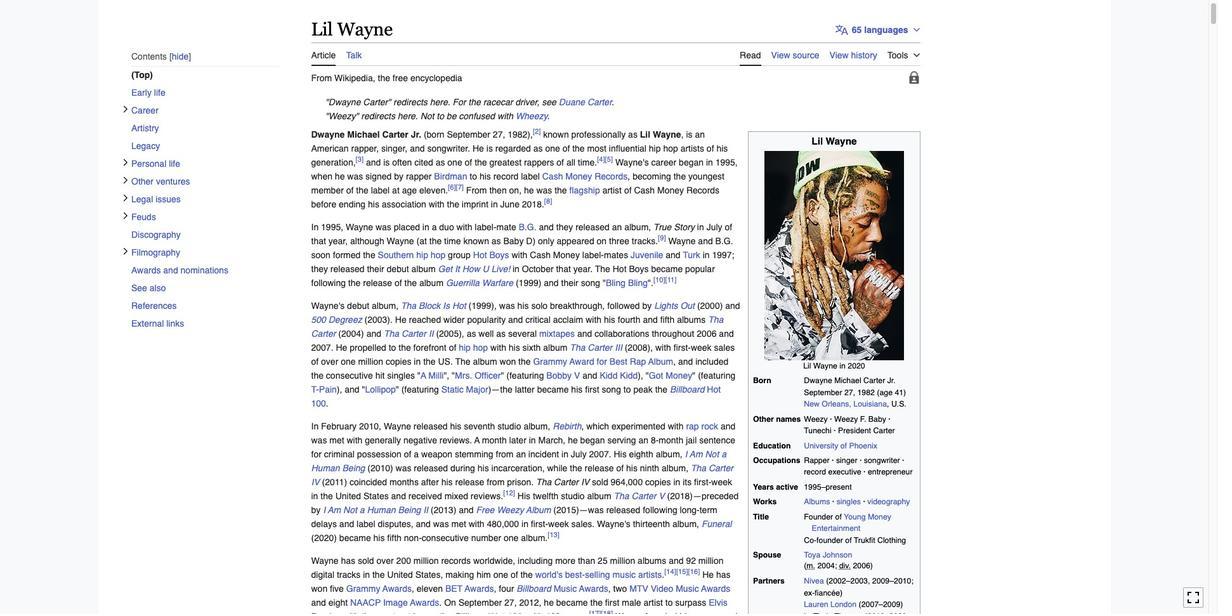 Task type: locate. For each thing, give the bounding box(es) containing it.
(featuring
[[507, 371, 544, 381], [698, 371, 736, 381], [402, 384, 439, 395]]

education
[[753, 442, 791, 450]]

kidd down grammy award for best rap album link
[[600, 371, 618, 381]]

bling left the [10]
[[628, 278, 648, 288]]

label up [6] [7] from then on, he was the flagship
[[521, 171, 540, 181]]

tha up award at the bottom
[[570, 343, 586, 353]]

the inside and collaborations throughout 2006 and 2007. he propelled to the forefront of
[[399, 343, 411, 353]]

2 horizontal spatial hip
[[649, 143, 661, 153]]

and inside wayne and b.g. soon formed the
[[699, 236, 713, 246]]

1 iv from the left
[[311, 477, 320, 487]]

1 vertical spatial studio
[[561, 491, 585, 501]]

wayne's inside wayne's career began in 1995, when he was signed by rapper
[[616, 157, 649, 167]]

became inside in october that year. the hot boys became popular following the release of the album
[[652, 264, 683, 274]]

wayne's career began in 1995, when he was signed by rapper
[[311, 157, 738, 181]]

over up pain at the left
[[321, 357, 339, 367]]

1 vertical spatial hip
[[417, 250, 428, 260]]

x small image for career
[[122, 106, 129, 113]]

he inside , is an american rapper, singer, and songwriter. he is regarded as one of the most influential hip hop artists of his generation,
[[473, 143, 484, 153]]

album, down 8-
[[656, 449, 683, 459]]

from up imprint
[[467, 185, 487, 195]]

v
[[574, 371, 580, 381], [659, 491, 665, 501]]

x small image
[[122, 177, 129, 184], [122, 194, 129, 202], [122, 248, 129, 255]]

the down although
[[363, 250, 376, 260]]

released up after
[[414, 463, 448, 473]]

get it how u live! link
[[438, 264, 510, 274]]

lil wayne element
[[311, 66, 921, 615]]

and inside sold 964,000 copies in its first-week in the united states and received mixed reviews.
[[391, 491, 406, 501]]

1 view from the left
[[772, 50, 791, 60]]

0 vertical spatial singles
[[387, 371, 415, 381]]

he right [16]
[[703, 570, 714, 580]]

0 vertical spatial v
[[574, 371, 580, 381]]

note
[[311, 95, 921, 109], [311, 109, 921, 123]]

1 month from the left
[[482, 435, 507, 445]]

2 horizontal spatial not
[[706, 449, 719, 459]]

block
[[419, 301, 441, 311]]

1 horizontal spatial (featuring
[[507, 371, 544, 381]]

as inside in july of that year, although wayne (at the time known as baby d) only appeared on three tracks.
[[492, 236, 501, 246]]

x small image left legal
[[122, 194, 129, 202]]

debut down southern
[[387, 264, 409, 274]]

member
[[311, 185, 344, 195]]

that up soon
[[311, 236, 326, 246]]

0 vertical spatial september
[[447, 129, 491, 139]]

of inside (2008), with first-week sales of over one million copies in the us. the album won the
[[311, 357, 319, 367]]

album, up "its"
[[662, 463, 689, 473]]

carter down 500
[[311, 329, 336, 339]]

here.
[[430, 97, 450, 107], [398, 111, 418, 121]]

1 vertical spatial billboard
[[517, 584, 551, 594]]

studio up "(2015)—was"
[[561, 491, 585, 501]]

money inside artist of cash money records before ending his association with the imprint in june 2018.
[[658, 185, 684, 195]]

fiancée)
[[815, 589, 843, 598]]

0 vertical spatial here.
[[430, 97, 450, 107]]

known
[[544, 129, 569, 139], [464, 236, 489, 246]]

carter down the sentence
[[709, 463, 734, 473]]

known right the [2]
[[544, 129, 569, 139]]

2 bling from the left
[[628, 278, 648, 288]]

his left solo
[[518, 301, 529, 311]]

two
[[614, 584, 627, 594]]

0 vertical spatial began
[[679, 157, 704, 167]]

0 horizontal spatial lil wayne
[[311, 19, 393, 39]]

carter inside [12] his twelfth studio album tha carter v
[[632, 491, 657, 501]]

legacy link
[[131, 137, 280, 155]]

following inside in october that year. the hot boys became popular following the release of the album
[[311, 278, 346, 288]]

[7] link
[[456, 183, 464, 192]]

0 vertical spatial x small image
[[122, 177, 129, 184]]

1 horizontal spatial has
[[717, 570, 731, 580]]

in up 'youngest' at right
[[707, 157, 713, 167]]

first down award at the bottom
[[585, 384, 600, 395]]

cash money records link
[[543, 171, 628, 181]]

2 vertical spatial hip
[[459, 343, 471, 353]]

1 in from the top
[[311, 222, 319, 232]]

his down the prison.
[[518, 491, 531, 501]]

story
[[674, 222, 695, 232]]

wayne's inside wayne's debut album, tha block is hot (1999), was his solo breakthrough, followed by lights out (2000) and 500 degreez (2003). he reached wider popularity and critical acclaim with his fourth and fifth albums
[[311, 301, 345, 311]]

0 horizontal spatial 2007.
[[311, 343, 334, 353]]

[7]
[[456, 183, 464, 192]]

popularity
[[467, 315, 506, 325]]

1 horizontal spatial studio
[[561, 491, 585, 501]]

0 vertical spatial 27,
[[493, 129, 506, 139]]

2 horizontal spatial hop
[[664, 143, 678, 153]]

0 horizontal spatial consecutive
[[326, 371, 373, 381]]

x small image for feuds
[[122, 212, 129, 220]]

his inside , is an american rapper, singer, and songwriter. he is regarded as one of the most influential hip hop artists of his generation,
[[717, 143, 728, 153]]

for down the 'tha carter iii' link
[[597, 357, 607, 367]]

record
[[494, 171, 519, 181], [804, 468, 827, 477]]

0 vertical spatial ),
[[638, 371, 644, 381]]

hot
[[473, 250, 487, 260], [613, 264, 627, 274], [453, 301, 466, 311], [707, 384, 721, 395]]

became inside a milli ", " mrs. officer " (featuring bobby v and kidd kidd ), " got money " (featuring t-pain ), and " lollipop " (featuring static major )—the latter became his first song to peak the
[[537, 384, 569, 395]]

1 vertical spatial 1995,
[[321, 222, 344, 232]]

boys down juvenile at the top right
[[629, 264, 649, 274]]

0 horizontal spatial ),
[[337, 384, 342, 395]]

1 horizontal spatial first
[[606, 598, 620, 608]]

2 view from the left
[[830, 50, 849, 60]]

[2] link
[[533, 127, 541, 136]]

0 vertical spatial song
[[581, 278, 601, 288]]

links
[[166, 319, 184, 329]]

1 horizontal spatial month
[[659, 435, 684, 445]]

1 horizontal spatial july
[[707, 222, 723, 232]]

jr. for 27,
[[888, 377, 896, 385]]

2 in from the top
[[311, 421, 319, 431]]

bet awards link
[[446, 584, 494, 594]]

i inside i am not a human being
[[685, 449, 688, 459]]

i for i am not a human being
[[685, 449, 688, 459]]

with down d)
[[512, 250, 528, 260]]

1 horizontal spatial boys
[[629, 264, 649, 274]]

michael
[[347, 129, 380, 139], [835, 377, 862, 385]]

not inside "dwayne carter" redirects here. for the racecar driver, see duane carter . "weezy" redirects here. not to be confused with wheezy .
[[421, 111, 434, 121]]

critical
[[526, 315, 551, 325]]

months
[[390, 477, 419, 487]]

grammy inside grammy awards , eleven bet awards , four billboard music awards , two mtv video music awards and eight naacp image awards . on september 27, 2012, he became the first male artist to surpass
[[346, 584, 381, 594]]

wayne inside wayne and b.g. soon formed the
[[669, 236, 696, 246]]

65 languages
[[852, 25, 909, 35]]

0 vertical spatial michael
[[347, 129, 380, 139]]

0 vertical spatial artists
[[681, 143, 705, 153]]

the right (at
[[430, 236, 442, 246]]

fifth
[[661, 315, 675, 325], [387, 533, 402, 543]]

1 vertical spatial 27,
[[845, 388, 856, 397]]

(2002–2003,
[[827, 577, 871, 586]]

tha left block in the left of the page
[[401, 301, 417, 311]]

1 music from the left
[[554, 584, 577, 594]]

being inside i am not a human being
[[342, 463, 365, 473]]

view source
[[772, 50, 820, 60]]

tools
[[888, 50, 909, 60]]

imprint
[[462, 199, 489, 209]]

tha block is hot link
[[401, 301, 466, 311]]

michael for (born
[[347, 129, 380, 139]]

0 horizontal spatial song
[[581, 278, 601, 288]]

1 horizontal spatial known
[[544, 129, 569, 139]]

signed
[[366, 171, 392, 181]]

driver,
[[516, 97, 540, 107]]

0 horizontal spatial hip
[[417, 250, 428, 260]]

september down confused
[[447, 129, 491, 139]]

artist
[[603, 185, 622, 195], [644, 598, 663, 608]]

1 vertical spatial first
[[606, 598, 620, 608]]

an inside , is an american rapper, singer, and songwriter. he is regarded as one of the most influential hip hop artists of his generation,
[[695, 129, 705, 139]]

v inside [12] his twelfth studio album tha carter v
[[659, 491, 665, 501]]

to inside a milli ", " mrs. officer " (featuring bobby v and kidd kidd ), " got money " (featuring t-pain ), and " lollipop " (featuring static major )—the latter became his first song to peak the
[[624, 384, 631, 395]]

university of phoenix
[[804, 442, 878, 450]]

in right tracks
[[363, 570, 370, 580]]

2 note from the top
[[311, 109, 921, 123]]

kidd down rap
[[620, 371, 638, 381]]

0 horizontal spatial label-
[[475, 222, 497, 232]]

by inside wayne's debut album, tha block is hot (1999), was his solo breakthrough, followed by lights out (2000) and 500 degreez (2003). he reached wider popularity and critical acclaim with his fourth and fifth albums
[[643, 301, 652, 311]]

and down mixed at the left of the page
[[459, 505, 474, 515]]

singer
[[837, 456, 858, 465]]

first inside grammy awards , eleven bet awards , four billboard music awards , two mtv video music awards and eight naacp image awards . on september 27, 2012, he became the first male artist to surpass
[[606, 598, 620, 608]]

1997;
[[713, 250, 735, 260]]

x small image
[[122, 106, 129, 113], [122, 159, 129, 167], [122, 212, 129, 220]]

released inside 'in 1997; they released their debut album'
[[331, 264, 365, 274]]

1 vertical spatial x small image
[[122, 159, 129, 167]]

tha inside tha carter iv
[[691, 463, 707, 473]]

march,
[[539, 435, 566, 445]]

in down the 100
[[311, 421, 319, 431]]

2007. down serving
[[589, 449, 612, 459]]

by up delays
[[311, 505, 321, 515]]

artist right flagship link
[[603, 185, 622, 195]]

lil
[[311, 19, 333, 39], [640, 129, 651, 139], [812, 136, 824, 147], [804, 362, 812, 371]]

1 vertical spatial for
[[311, 449, 322, 459]]

0 vertical spatial copies
[[386, 357, 412, 367]]

1 horizontal spatial over
[[377, 556, 394, 566]]

0 horizontal spatial won
[[311, 584, 328, 594]]

award
[[570, 357, 595, 367]]

(2011) coincided months after his release from prison. tha carter iv
[[320, 477, 590, 487]]

non-
[[404, 533, 422, 543]]

from up the [12]
[[487, 477, 505, 487]]

weezy up tunechi
[[804, 415, 828, 424]]

1 vertical spatial in
[[311, 421, 319, 431]]

the inside in july of that year, although wayne (at the time known as baby d) only appeared on three tracks.
[[430, 236, 442, 246]]

0 vertical spatial being
[[342, 463, 365, 473]]

album inside 'in 1997; they released their debut album'
[[412, 264, 436, 274]]

[6] [7] from then on, he was the flagship
[[448, 183, 600, 195]]

for left 'criminal' in the left bottom of the page
[[311, 449, 322, 459]]

1 horizontal spatial albums
[[677, 315, 706, 325]]

1 note from the top
[[311, 95, 921, 109]]

their down southern
[[367, 264, 385, 274]]

following down soon
[[311, 278, 346, 288]]

fifth inside wayne's debut album, tha block is hot (1999), was his solo breakthrough, followed by lights out (2000) and 500 degreez (2003). he reached wider popularity and critical acclaim with his fourth and fifth albums
[[661, 315, 675, 325]]

in inside wayne's career began in 1995, when he was signed by rapper
[[707, 157, 713, 167]]

rock
[[702, 421, 719, 431]]

0 vertical spatial a
[[421, 371, 426, 381]]

, becoming the youngest member of the label at age eleven.
[[311, 171, 725, 195]]

of inside and collaborations throughout 2006 and 2007. he propelled to the forefront of
[[449, 343, 457, 353]]

the up the grammy awards link
[[373, 570, 385, 580]]

sales
[[714, 343, 735, 353]]

1995–present
[[804, 483, 852, 492]]

, inside dwayne michael carter jr. september 27, 1982 (age 41) new orleans, louisiana , u.s.
[[888, 400, 890, 409]]

his inside 'funeral (2020) became his fifth non-consecutive number one album. [13]'
[[374, 533, 385, 543]]

money down videography
[[868, 513, 892, 522]]

he up tha carter ii link
[[395, 315, 407, 325]]

july inside in july of that year, although wayne (at the time known as baby d) only appeared on three tracks.
[[707, 222, 723, 232]]

money inside "young money entertainment"
[[868, 513, 892, 522]]

in inside (2008), with first-week sales of over one million copies in the us. the album won the
[[414, 357, 421, 367]]

formed
[[333, 250, 361, 260]]

0 horizontal spatial from
[[311, 73, 332, 83]]

see
[[131, 283, 147, 294]]

2 iv from the left
[[581, 477, 590, 487]]

not down the (2011)
[[343, 505, 357, 515]]

tha up "its"
[[691, 463, 707, 473]]

september down bet awards link
[[459, 598, 502, 608]]

1 x small image from the top
[[122, 106, 129, 113]]

in up album.
[[522, 519, 529, 529]]

1 vertical spatial reviews.
[[471, 491, 504, 501]]

0 horizontal spatial month
[[482, 435, 507, 445]]

1 horizontal spatial 1995,
[[716, 157, 738, 167]]

0 vertical spatial redirects
[[394, 97, 428, 107]]

artists up mtv
[[639, 570, 662, 580]]

lil inside dwayne michael carter jr. (born september 27, 1982), [2] known professionally as lil wayne
[[640, 129, 651, 139]]

am for i am not a human being ii (2013) and free weezy album
[[328, 505, 341, 515]]

iv inside tha carter iv
[[311, 477, 320, 487]]

human for i am not a human being
[[311, 463, 340, 473]]

album
[[412, 264, 436, 274], [420, 278, 444, 288], [544, 343, 568, 353], [473, 357, 497, 367], [588, 491, 612, 501]]

criminal
[[324, 449, 355, 459]]

generally
[[365, 435, 401, 445]]

(featuring down included
[[698, 371, 736, 381]]

reviews. up free
[[471, 491, 504, 501]]

1 vertical spatial label-
[[583, 250, 604, 260]]

released down formed
[[331, 264, 365, 274]]

1 horizontal spatial a
[[475, 435, 480, 445]]

2 vertical spatial x small image
[[122, 212, 129, 220]]

1 horizontal spatial is
[[487, 143, 493, 153]]

0 vertical spatial label-
[[475, 222, 497, 232]]

and down "october"
[[544, 278, 559, 288]]

label inside (2015)—was released following long-term delays and label disputes, and was met with 480,000 in first-week sales. wayne's thirteenth album,
[[357, 519, 376, 529]]

born
[[753, 377, 772, 385]]

0 vertical spatial sold
[[592, 477, 609, 487]]

1 vertical spatial began
[[581, 435, 605, 445]]

solo
[[532, 301, 548, 311]]

2 kidd from the left
[[620, 371, 638, 381]]

over inside wayne has sold over 200 million records worldwide, including more than 25 million albums and 92 million digital tracks in the united states, making him one of the
[[377, 556, 394, 566]]

he inside and was met with generally negative reviews. a month later in march, he began serving an 8-month jail sentence for criminal possession of a weapon stemming from an incident in july 2007. his eighth album,
[[568, 435, 578, 445]]

money inside a milli ", " mrs. officer " (featuring bobby v and kidd kidd ), " got money " (featuring t-pain ), and " lollipop " (featuring static major )—the latter became his first song to peak the
[[666, 371, 693, 381]]

wayne's up 500 degreez link at the bottom
[[311, 301, 345, 311]]

with down racecar
[[498, 111, 514, 121]]

in
[[311, 222, 319, 232], [311, 421, 319, 431]]

[11]
[[666, 276, 677, 284]]

and inside wayne has sold over 200 million records worldwide, including more than 25 million albums and 92 million digital tracks in the united states, making him one of the
[[669, 556, 684, 566]]

0 vertical spatial studio
[[498, 421, 522, 431]]

1 horizontal spatial jr.
[[888, 377, 896, 385]]

dwayne for september
[[804, 377, 833, 385]]

album down "get"
[[420, 278, 444, 288]]

see also link
[[131, 280, 280, 297]]

0 vertical spatial fifth
[[661, 315, 675, 325]]

0 horizontal spatial v
[[574, 371, 580, 381]]

with up 'criminal' in the left bottom of the page
[[347, 435, 363, 445]]

1 bling from the left
[[606, 278, 626, 288]]

by inside '(2018)—preceded by'
[[311, 505, 321, 515]]

was down february
[[311, 435, 327, 445]]

label- for mates
[[583, 250, 604, 260]]

his down disputes,
[[374, 533, 385, 543]]

united
[[336, 491, 361, 501], [387, 570, 413, 580]]

duo
[[440, 222, 454, 232]]

most
[[588, 143, 607, 153]]

1 vertical spatial ii
[[424, 505, 428, 515]]

[3] and is often cited as one of the greatest rappers of all time. [4] [5]
[[356, 155, 613, 167]]

of inside artist of cash money records before ending his association with the imprint in june 2018.
[[625, 185, 632, 195]]

was down (2013) on the left bottom of the page
[[433, 519, 449, 529]]

one inside wayne has sold over 200 million records worldwide, including more than 25 million albums and 92 million digital tracks in the united states, making him one of the
[[494, 570, 508, 580]]

money down becoming on the top right of the page
[[658, 185, 684, 195]]

0 horizontal spatial his
[[518, 491, 531, 501]]

tha carter iv link
[[311, 463, 734, 487]]

began
[[679, 157, 704, 167], [581, 435, 605, 445]]

language progressive image
[[836, 23, 849, 36]]

million right 92
[[699, 556, 724, 566]]

1 vertical spatial met
[[452, 519, 467, 529]]

0 horizontal spatial is
[[384, 157, 390, 167]]

not up (born
[[421, 111, 434, 121]]

[12] link
[[504, 489, 515, 498]]

professionally
[[572, 129, 626, 139]]

united inside wayne has sold over 200 million records worldwide, including more than 25 million albums and 92 million digital tracks in the united states, making him one of the
[[387, 570, 413, 580]]

he inside and collaborations throughout 2006 and 2007. he propelled to the forefront of
[[336, 343, 347, 353]]

carter inside dwayne michael carter jr. (born september 27, 1982), [2] known professionally as lil wayne
[[382, 129, 409, 139]]

in inside artist of cash money records before ending his association with the imprint in june 2018.
[[491, 199, 498, 209]]

label for was
[[357, 519, 376, 529]]

hit
[[376, 371, 385, 381]]

3 x small image from the top
[[122, 212, 129, 220]]

an up incarceration,
[[516, 449, 526, 459]]

united down 200
[[387, 570, 413, 580]]

copies down ninth
[[646, 477, 671, 487]]

lights out link
[[655, 301, 695, 311]]

1 x small image from the top
[[122, 177, 129, 184]]

0 horizontal spatial artist
[[603, 185, 622, 195]]

week inside (2015)—was released following long-term delays and label disputes, and was met with 480,000 in first-week sales. wayne's thirteenth album,
[[549, 519, 569, 529]]

0 vertical spatial is
[[686, 129, 693, 139]]

i am not a human being
[[311, 449, 727, 473]]

label- for mate
[[475, 222, 497, 232]]

met down february
[[330, 435, 344, 445]]

0 horizontal spatial has
[[341, 556, 356, 566]]

carter inside tha carter
[[311, 329, 336, 339]]

and up got money 'link'
[[679, 357, 693, 367]]

in inside 'in 1997; they released their debut album'
[[703, 250, 710, 260]]

wayne's for career
[[616, 157, 649, 167]]

wayne's debut album, tha block is hot (1999), was his solo breakthrough, followed by lights out (2000) and 500 degreez (2003). he reached wider popularity and critical acclaim with his fourth and fifth albums
[[311, 301, 741, 325]]

with down breakthrough, at left
[[586, 315, 602, 325]]

0 vertical spatial records
[[595, 171, 628, 181]]

wheezy
[[516, 111, 548, 121]]

note containing "dwayne carter" redirects here. for the racecar driver, see
[[311, 95, 921, 109]]

album down twelfth
[[526, 505, 551, 515]]

x small image left feuds
[[122, 212, 129, 220]]

1 vertical spatial copies
[[646, 477, 671, 487]]

an left 8-
[[639, 435, 649, 445]]

coincided
[[350, 477, 387, 487]]

(2018)—preceded by
[[311, 491, 739, 515]]

guerrilla warfare (1999) and their song " bling bling ". [10] [11]
[[446, 276, 677, 288]]

university of phoenix link
[[804, 442, 878, 450]]

the inside a milli ", " mrs. officer " (featuring bobby v and kidd kidd ), " got money " (featuring t-pain ), and " lollipop " (featuring static major )—the latter became his first song to peak the
[[656, 384, 668, 395]]

records down [5] "link"
[[595, 171, 628, 181]]

as inside [3] and is often cited as one of the greatest rappers of all time. [4] [5]
[[436, 157, 445, 167]]

b.g. up d)
[[519, 222, 537, 232]]

1 vertical spatial record
[[804, 468, 827, 477]]

1 horizontal spatial view
[[830, 50, 849, 60]]

i am not a human being link
[[311, 449, 727, 473]]

to down [3] and is often cited as one of the greatest rappers of all time. [4] [5]
[[470, 171, 477, 181]]

1 horizontal spatial not
[[421, 111, 434, 121]]

all
[[567, 157, 576, 167]]

well
[[479, 329, 494, 339]]

0 horizontal spatial being
[[342, 463, 365, 473]]

0 vertical spatial albums
[[677, 315, 706, 325]]

1 horizontal spatial being
[[398, 505, 421, 515]]

0 vertical spatial consecutive
[[326, 371, 373, 381]]

talk
[[346, 50, 362, 60]]

1 horizontal spatial began
[[679, 157, 704, 167]]

michael inside dwayne michael carter jr. september 27, 1982 (age 41) new orleans, louisiana , u.s.
[[835, 377, 862, 385]]

and inside , and included the consecutive hit singles "
[[679, 357, 693, 367]]

records
[[595, 171, 628, 181], [687, 185, 720, 195]]

to down tha carter ii link
[[389, 343, 396, 353]]

1 horizontal spatial for
[[597, 357, 607, 367]]

he inside wayne's career began in 1995, when he was signed by rapper
[[335, 171, 345, 181]]

2007. down 500
[[311, 343, 334, 353]]

1 horizontal spatial the
[[595, 264, 611, 274]]

[13] link
[[548, 531, 560, 540]]

1 horizontal spatial human
[[367, 505, 396, 515]]

1 horizontal spatial his
[[614, 449, 627, 459]]

in 1997; they released their debut album
[[311, 250, 735, 274]]

sold inside sold 964,000 copies in its first-week in the united states and received mixed reviews.
[[592, 477, 609, 487]]

world's
[[536, 570, 563, 580]]

3 x small image from the top
[[122, 248, 129, 255]]

2 x small image from the top
[[122, 194, 129, 202]]

rap
[[687, 421, 699, 431]]

copies
[[386, 357, 412, 367], [646, 477, 671, 487]]

1 vertical spatial first-
[[695, 477, 712, 487]]

1 vertical spatial debut
[[347, 301, 370, 311]]

0 vertical spatial in
[[311, 222, 319, 232]]

as inside dwayne michael carter jr. (born september 27, 1982), [2] known professionally as lil wayne
[[629, 129, 638, 139]]

music
[[554, 584, 577, 594], [676, 584, 699, 594]]

carter down 964,000
[[632, 491, 657, 501]]

duane
[[559, 97, 585, 107]]

(2008),
[[625, 343, 653, 353]]

one inside [3] and is often cited as one of the greatest rappers of all time. [4] [5]
[[448, 157, 463, 167]]

x small image for personal life
[[122, 159, 129, 167]]

debut up degreez
[[347, 301, 370, 311]]

1 vertical spatial they
[[311, 264, 328, 274]]

has for he
[[717, 570, 731, 580]]

. up video
[[662, 570, 665, 580]]

a inside and was met with generally negative reviews. a month later in march, he began serving an 8-month jail sentence for criminal possession of a weapon stemming from an incident in july 2007. his eighth album,
[[414, 449, 419, 459]]

not for i am not a human being
[[706, 449, 719, 459]]

jr. for september
[[411, 129, 422, 139]]

hip down "(2004) and tha carter ii (2005), as well as several mixtapes"
[[459, 343, 471, 353]]

and inside grammy awards , eleven bet awards , four billboard music awards , two mtv video music awards and eight naacp image awards . on september 27, 2012, he became the first male artist to surpass
[[311, 598, 326, 608]]

1 vertical spatial by
[[643, 301, 652, 311]]

ventures
[[156, 177, 190, 187]]

carter inside tha carter iv
[[709, 463, 734, 473]]

met down (2013) on the left bottom of the page
[[452, 519, 467, 529]]

grammy for awards
[[346, 584, 381, 594]]

and right "(2000)"
[[726, 301, 741, 311]]

i for i am not a human being ii (2013) and free weezy album
[[323, 505, 326, 515]]

1 horizontal spatial music
[[676, 584, 699, 594]]

1 vertical spatial july
[[571, 449, 587, 459]]

album, inside and was met with generally negative reviews. a month later in march, he began serving an 8-month jail sentence for criminal possession of a weapon stemming from an incident in july 2007. his eighth album,
[[656, 449, 683, 459]]

(2011)
[[322, 477, 347, 487]]

0 horizontal spatial first-
[[531, 519, 549, 529]]

1 vertical spatial song
[[602, 384, 621, 395]]

one inside 'funeral (2020) became his fifth non-consecutive number one album. [13]'
[[504, 533, 519, 543]]

cash down rappers
[[543, 171, 563, 181]]

singles inside , and included the consecutive hit singles "
[[387, 371, 415, 381]]

time
[[444, 236, 461, 246]]

1 vertical spatial baby
[[869, 415, 887, 424]]

2 x small image from the top
[[122, 159, 129, 167]]

and up cited on the top left
[[410, 143, 425, 153]]

tha down "(2000)"
[[709, 315, 724, 325]]

1 horizontal spatial debut
[[387, 264, 409, 274]]

in for in 1995, wayne was placed in a duo with label-mate b.g. and they released an album, true story
[[311, 222, 319, 232]]

1 horizontal spatial am
[[690, 449, 703, 459]]

is inside [3] and is often cited as one of the greatest rappers of all time. [4] [5]
[[384, 157, 390, 167]]

phoenix
[[850, 442, 878, 450]]

grammy up bobby
[[534, 357, 568, 367]]

by
[[394, 171, 404, 181], [643, 301, 652, 311], [311, 505, 321, 515]]

0 vertical spatial 2007.
[[311, 343, 334, 353]]



Task type: vqa. For each thing, say whether or not it's contained in the screenshot.
record
yes



Task type: describe. For each thing, give the bounding box(es) containing it.
and up the also
[[163, 266, 178, 276]]

on,
[[509, 185, 522, 195]]

in up (at
[[423, 222, 430, 232]]

0 vertical spatial album
[[649, 357, 674, 367]]

0 vertical spatial cash
[[543, 171, 563, 181]]

eight
[[329, 598, 348, 608]]

funeral
[[702, 519, 732, 529]]

read link
[[740, 42, 762, 66]]

met inside and was met with generally negative reviews. a month later in march, he began serving an 8-month jail sentence for criminal possession of a weapon stemming from an incident in july 2007. his eighth album,
[[330, 435, 344, 445]]

reviews. inside sold 964,000 copies in its first-week in the united states and received mixed reviews.
[[471, 491, 504, 501]]

(1999)
[[516, 278, 542, 288]]

for inside and was met with generally negative reviews. a month later in march, he began serving an 8-month jail sentence for criminal possession of a weapon stemming from an incident in july 2007. his eighth album,
[[311, 449, 322, 459]]

confused
[[459, 111, 495, 121]]

2 horizontal spatial (featuring
[[698, 371, 736, 381]]

hip hop link
[[459, 343, 488, 353]]

0 horizontal spatial boys
[[490, 250, 510, 260]]

, inside , becoming the youngest member of the label at age eleven.
[[628, 171, 631, 181]]

fourth
[[618, 315, 641, 325]]

1 horizontal spatial release
[[455, 477, 485, 487]]

the down sixth
[[519, 357, 531, 367]]

being for i am not a human being ii (2013) and free weezy album
[[398, 505, 421, 515]]

and up non-
[[416, 519, 431, 529]]

songwriter record executive
[[804, 456, 901, 477]]

2 vertical spatial cash
[[530, 250, 551, 260]]

consecutive inside 'funeral (2020) became his fifth non-consecutive number one album. [13]'
[[422, 533, 469, 543]]

throughout
[[652, 329, 695, 339]]

his inside [12] his twelfth studio album tha carter v
[[518, 491, 531, 501]]

while
[[548, 463, 568, 473]]

hot up u
[[473, 250, 487, 260]]

carter up phoenix
[[874, 427, 895, 436]]

long-
[[680, 505, 700, 515]]

in up while
[[562, 449, 569, 459]]

sentence
[[700, 435, 736, 445]]

and up sales
[[719, 329, 734, 339]]

in for in february 2010, wayne released his seventh studio album, rebirth , which experimented with rap rock
[[311, 421, 319, 431]]

the left free
[[378, 73, 390, 83]]

in left 2020
[[840, 362, 846, 371]]

2 horizontal spatial is
[[686, 129, 693, 139]]

has for wayne
[[341, 556, 356, 566]]

he has won five
[[311, 570, 731, 594]]

forefront
[[414, 343, 447, 353]]

rebirth
[[553, 421, 582, 431]]

1 vertical spatial is
[[487, 143, 493, 153]]

record inside songwriter record executive
[[804, 468, 827, 477]]

legacy
[[131, 141, 160, 151]]

first- inside (2015)—was released following long-term delays and label disputes, and was met with 480,000 in first-week sales. wayne's thirteenth album,
[[531, 519, 549, 529]]

1995, inside wayne's career began in 1995, when he was signed by rapper
[[716, 157, 738, 167]]

label for eleven.
[[371, 185, 390, 195]]

entrepreneur
[[868, 468, 913, 477]]

0 horizontal spatial 1995,
[[321, 222, 344, 232]]

personal life
[[131, 159, 180, 169]]

copies inside (2008), with first-week sales of over one million copies in the us. the album won the
[[386, 357, 412, 367]]

artist inside artist of cash money records before ending his association with the imprint in june 2018.
[[603, 185, 622, 195]]

discography link
[[131, 226, 280, 244]]

mixtapes
[[540, 329, 575, 339]]

a inside i am not a human being
[[722, 449, 727, 459]]

world's best-selling music artists . [14] [15] [16]
[[536, 568, 700, 580]]

he inside grammy awards , eleven bet awards , four billboard music awards , two mtv video music awards and eight naacp image awards . on september 27, 2012, he became the first male artist to surpass
[[544, 598, 554, 608]]

birdman to his record label cash money records
[[434, 171, 628, 181]]

[6] link
[[448, 183, 456, 192]]

and down lights
[[643, 315, 658, 325]]

was inside wayne's career began in 1995, when he was signed by rapper
[[347, 171, 363, 181]]

popular
[[686, 264, 715, 274]]

birdman
[[434, 171, 468, 181]]

worldwide,
[[474, 556, 516, 566]]

his down [3] and is often cited as one of the greatest rappers of all time. [4] [5]
[[480, 171, 491, 181]]

and inside and was met with generally negative reviews. a month later in march, he began serving an 8-month jail sentence for criminal possession of a weapon stemming from an incident in july 2007. his eighth album,
[[721, 421, 736, 431]]

his left seventh at the left
[[450, 421, 462, 431]]

was up although
[[376, 222, 392, 232]]

in up delays
[[311, 491, 318, 501]]

an up three
[[612, 222, 622, 232]]

1 vertical spatial lil wayne
[[812, 136, 857, 147]]

dwayne for (born
[[311, 129, 345, 139]]

weezy for weezy f. baby tunechi
[[835, 415, 859, 424]]

. up professionally
[[612, 97, 614, 107]]

was inside wayne's debut album, tha block is hot (1999), was his solo breakthrough, followed by lights out (2000) and 500 degreez (2003). he reached wider popularity and critical acclaim with his fourth and fifth albums
[[499, 301, 515, 311]]

wayne's for debut
[[311, 301, 345, 311]]

baby inside weezy f. baby tunechi
[[869, 415, 887, 424]]

million inside (2008), with first-week sales of over one million copies in the us. the album won the
[[358, 357, 384, 367]]

more
[[556, 556, 576, 566]]

the right while
[[570, 463, 583, 473]]

the inside [3] and is often cited as one of the greatest rappers of all time. [4] [5]
[[475, 157, 487, 167]]

major
[[466, 384, 489, 395]]

wayne's inside (2015)—was released following long-term delays and label disputes, and was met with 480,000 in first-week sales. wayne's thirteenth album,
[[597, 519, 631, 529]]

the down formed
[[348, 278, 361, 288]]

1 horizontal spatial billboard
[[670, 384, 705, 395]]

2 vertical spatial hop
[[473, 343, 488, 353]]

on
[[597, 236, 607, 246]]

baby inside in july of that year, although wayne (at the time known as baby d) only appeared on three tracks.
[[504, 236, 524, 246]]

cash inside artist of cash money records before ending his association with the imprint in june 2018.
[[634, 185, 655, 195]]

fullscreen image
[[1188, 592, 1200, 605]]

latter
[[515, 384, 535, 395]]

to inside and collaborations throughout 2006 and 2007. he propelled to the forefront of
[[389, 343, 396, 353]]

grammy awards , eleven bet awards , four billboard music awards , two mtv video music awards and eight naacp image awards . on september 27, 2012, he became the first male artist to surpass
[[311, 584, 731, 608]]

1 horizontal spatial hip
[[459, 343, 471, 353]]

view for view source
[[772, 50, 791, 60]]

note containing "weezy" redirects here. not to be confused with
[[311, 109, 921, 123]]

the down the career
[[674, 171, 686, 181]]

his inside and was met with generally negative reviews. a month later in march, he began serving an 8-month jail sentence for criminal possession of a weapon stemming from an incident in july 2007. his eighth album,
[[614, 449, 627, 459]]

artist inside grammy awards , eleven bet awards , four billboard music awards , two mtv video music awards and eight naacp image awards . on september 27, 2012, he became the first male artist to surpass
[[644, 598, 663, 608]]

and right pain at the left
[[345, 384, 360, 395]]

2007. inside and was met with generally negative reviews. a month later in march, he began serving an 8-month jail sentence for criminal possession of a weapon stemming from an incident in july 2007. his eighth album,
[[589, 449, 612, 459]]

tha carter link
[[311, 315, 724, 339]]

awards down the selling
[[579, 584, 609, 594]]

1 vertical spatial redirects
[[361, 111, 395, 121]]

artists inside 'world's best-selling music artists . [14] [15] [16]'
[[639, 570, 662, 580]]

first- inside sold 964,000 copies in its first-week in the united states and received mixed reviews.
[[695, 477, 712, 487]]

became inside grammy awards , eleven bet awards , four billboard music awards , two mtv video music awards and eight naacp image awards . on september 27, 2012, he became the first male artist to surpass
[[557, 598, 588, 608]]

not for i am not a human being ii (2013) and free weezy album
[[343, 505, 357, 515]]

free weezy album link
[[476, 505, 551, 515]]

album down mixtapes
[[544, 343, 568, 353]]

0 horizontal spatial album
[[526, 505, 551, 515]]

their for released
[[367, 264, 385, 274]]

to inside "dwayne carter" redirects here. for the racecar driver, see duane carter . "weezy" redirects here. not to be confused with wheezy .
[[437, 111, 444, 121]]

" inside , and included the consecutive hit singles "
[[418, 371, 421, 381]]

27, inside dwayne michael carter jr. (born september 27, 1982), [2] known professionally as lil wayne
[[493, 129, 506, 139]]

copies inside sold 964,000 copies in its first-week in the united states and received mixed reviews.
[[646, 477, 671, 487]]

view for view history
[[830, 50, 849, 60]]

, inside , and included the consecutive hit singles "
[[674, 357, 676, 367]]

hot inside in october that year. the hot boys became popular following the release of the album
[[613, 264, 627, 274]]

began inside wayne's career began in 1995, when he was signed by rapper
[[679, 157, 704, 167]]

career link
[[131, 102, 280, 120]]

album, up march,
[[524, 421, 551, 431]]

[2]
[[533, 127, 541, 136]]

to inside grammy awards , eleven bet awards , four billboard music awards , two mtv video music awards and eight naacp image awards . on september 27, 2012, he became the first male artist to surpass
[[666, 598, 673, 608]]

his up 964,000
[[627, 463, 638, 473]]

co-
[[804, 536, 817, 545]]

influential
[[609, 143, 647, 153]]

and up only
[[539, 222, 554, 232]]

his down stemming
[[478, 463, 489, 473]]

. down see
[[548, 111, 550, 121]]

wayne has sold over 200 million records worldwide, including more than 25 million albums and 92 million digital tracks in the united states, making him one of the
[[311, 556, 724, 580]]

. down pain at the left
[[326, 398, 329, 409]]

was inside [6] [7] from then on, he was the flagship
[[537, 185, 552, 195]]

the inside sold 964,000 copies in its first-week in the united states and received mixed reviews.
[[321, 491, 333, 501]]

first- inside (2008), with first-week sales of over one million copies in the us. the album won the
[[674, 343, 691, 353]]

july inside and was met with generally negative reviews. a month later in march, he began serving an 8-month jail sentence for criminal possession of a weapon stemming from an incident in july 2007. his eighth album,
[[571, 449, 587, 459]]

awards up "image"
[[383, 584, 412, 594]]

[3] link
[[356, 155, 364, 164]]

in 1995, wayne was placed in a duo with label-mate b.g. and they released an album, true story
[[311, 222, 695, 232]]

ending
[[339, 199, 366, 209]]

awards down "him"
[[465, 584, 494, 594]]

being for i am not a human being
[[342, 463, 365, 473]]

2 month from the left
[[659, 435, 684, 445]]

warfare
[[482, 278, 514, 288]]

(2002–2003, 2009–2010; ex-fiancée)
[[804, 577, 914, 598]]

and down '(2003).'
[[367, 329, 382, 339]]

life for early life
[[154, 88, 165, 98]]

view history link
[[830, 42, 878, 65]]

read
[[740, 50, 762, 60]]

x small image for other
[[122, 177, 129, 184]]

song inside guerrilla warfare (1999) and their song " bling bling ". [10] [11]
[[581, 278, 601, 288]]

tha down '(2003).'
[[384, 329, 399, 339]]

weezy for weezy
[[804, 415, 828, 424]]

week inside sold 964,000 copies in its first-week in the united states and received mixed reviews.
[[712, 477, 733, 487]]

singles link
[[837, 498, 861, 507]]

0 horizontal spatial record
[[494, 171, 519, 181]]

four
[[499, 584, 514, 594]]

human for i am not a human being ii (2013) and free weezy album
[[367, 505, 396, 515]]

us.
[[438, 357, 453, 367]]

grammy for award
[[534, 357, 568, 367]]

in inside wayne has sold over 200 million records worldwide, including more than 25 million albums and 92 million digital tracks in the united states, making him one of the
[[363, 570, 370, 580]]

september inside dwayne michael carter jr. (born september 27, 1982), [2] known professionally as lil wayne
[[447, 129, 491, 139]]

in inside in july of that year, although wayne (at the time known as baby d) only appeared on three tracks.
[[698, 222, 704, 232]]

1 vertical spatial from
[[487, 477, 505, 487]]

wayne inside wayne has sold over 200 million records worldwide, including more than 25 million albums and 92 million digital tracks in the united states, making him one of the
[[311, 556, 339, 566]]

and up several
[[509, 315, 523, 325]]

a down 'states'
[[360, 505, 365, 515]]

(2005),
[[436, 329, 465, 339]]

[5]
[[605, 155, 613, 164]]

life for personal life
[[169, 159, 180, 169]]

awards down eleven
[[410, 598, 440, 608]]

with inside "dwayne carter" redirects here. for the racecar driver, see duane carter . "weezy" redirects here. not to be confused with wheezy .
[[498, 111, 514, 121]]

references link
[[131, 297, 280, 315]]

carter down "reached"
[[402, 329, 426, 339]]

personal life link
[[131, 155, 280, 173]]

dwayne michael carter jr. (born september 27, 1982), [2] known professionally as lil wayne
[[311, 127, 682, 139]]

am for i am not a human being
[[690, 449, 703, 459]]

page semi-protected image
[[908, 71, 921, 84]]

lil wayne main content
[[306, 12, 1078, 615]]

1 kidd from the left
[[600, 371, 618, 381]]

michael for september
[[835, 377, 862, 385]]

the down southern hip hop link
[[405, 278, 417, 288]]

september inside grammy awards , eleven bet awards , four billboard music awards , two mtv video music awards and eight naacp image awards . on september 27, 2012, he became the first male artist to surpass
[[459, 598, 502, 608]]

and was met with generally negative reviews. a month later in march, he began serving an 8-month jail sentence for criminal possession of a weapon stemming from an incident in july 2007. his eighth album,
[[311, 421, 736, 459]]

mtv video music awards link
[[630, 584, 731, 594]]

lauren london link
[[804, 601, 857, 610]]

hip inside , is an american rapper, singer, and songwriter. he is regarded as one of the most influential hip hop artists of his generation,
[[649, 143, 661, 153]]

(
[[804, 562, 807, 571]]

he inside [6] [7] from then on, he was the flagship
[[524, 185, 534, 195]]

carter up 'grammy award for best rap album'
[[588, 343, 613, 353]]

",
[[444, 371, 450, 381]]

of inside wayne has sold over 200 million records worldwide, including more than 25 million albums and 92 million digital tracks in the united states, making him one of the
[[511, 570, 518, 580]]

was up the months at the bottom
[[396, 463, 412, 473]]

0 horizontal spatial studio
[[498, 421, 522, 431]]

united inside sold 964,000 copies in its first-week in the united states and received mixed reviews.
[[336, 491, 361, 501]]

songwriter
[[864, 456, 901, 465]]

album inside (2008), with first-week sales of over one million copies in the us. the album won the
[[473, 357, 497, 367]]

was inside and was met with generally negative reviews. a month later in march, he began serving an 8-month jail sentence for criminal possession of a weapon stemming from an incident in july 2007. his eighth album,
[[311, 435, 327, 445]]

0 horizontal spatial here.
[[398, 111, 418, 121]]

placed
[[394, 222, 420, 232]]

free
[[393, 73, 408, 83]]

0 vertical spatial b.g.
[[519, 222, 537, 232]]

0 horizontal spatial (featuring
[[402, 384, 439, 395]]

million up 'world's best-selling music artists . [14] [15] [16]'
[[610, 556, 636, 566]]

wayne inside dwayne michael carter jr. (born september 27, 1982), [2] known professionally as lil wayne
[[653, 129, 682, 139]]

in inside in october that year. the hot boys became popular following the release of the album
[[513, 264, 520, 274]]

(top) link
[[131, 66, 289, 84]]

over inside (2008), with first-week sales of over one million copies in the us. the album won the
[[321, 357, 339, 367]]

for
[[453, 97, 466, 107]]

with left rap
[[668, 421, 684, 431]]

often
[[392, 157, 412, 167]]

the down including
[[521, 570, 533, 580]]

carter inside "dwayne carter" redirects here. for the racecar driver, see duane carter . "weezy" redirects here. not to be confused with wheezy .
[[588, 97, 612, 107]]

and left turk 'link'
[[666, 250, 681, 260]]

with down well on the left bottom
[[491, 343, 507, 353]]

that inside in october that year. the hot boys became popular following the release of the album
[[556, 264, 571, 274]]

"weezy"
[[326, 111, 359, 121]]

released up 'on'
[[576, 222, 610, 232]]

. inside grammy awards , eleven bet awards , four billboard music awards , two mtv video music awards and eight naacp image awards . on september 27, 2012, he became the first male artist to surpass
[[440, 598, 442, 608]]

money down appeared
[[553, 250, 580, 260]]

2 music from the left
[[676, 584, 699, 594]]

awards and nominations
[[131, 266, 228, 276]]

wayne inside in july of that year, although wayne (at the time known as baby d) only appeared on three tracks.
[[387, 236, 414, 246]]

records
[[441, 556, 471, 566]]

money up flagship link
[[566, 171, 592, 181]]

as right well on the left bottom
[[497, 329, 506, 339]]

got money link
[[649, 371, 693, 381]]

0 vertical spatial ii
[[429, 329, 434, 339]]

the down forefront
[[424, 357, 436, 367]]

louisiana
[[854, 400, 888, 409]]

tha inside [12] his twelfth studio album tha carter v
[[614, 491, 630, 501]]

(2015)—was released following long-term delays and label disputes, and was met with 480,000 in first-week sales. wayne's thirteenth album,
[[311, 505, 718, 529]]

awards and nominations link
[[131, 262, 280, 280]]

0 vertical spatial label
[[521, 171, 540, 181]]

v inside a milli ", " mrs. officer " (featuring bobby v and kidd kidd ), " got money " (featuring t-pain ), and " lollipop " (featuring static major )—the latter became his first song to peak the
[[574, 371, 580, 381]]

tha inside wayne's debut album, tha block is hot (1999), was his solo breakthrough, followed by lights out (2000) and 500 degreez (2003). he reached wider popularity and critical acclaim with his fourth and fifth albums
[[401, 301, 417, 311]]

album, inside (2015)—was released following long-term delays and label disputes, and was met with 480,000 in first-week sales. wayne's thirteenth album,
[[673, 519, 700, 529]]

27, inside dwayne michael carter jr. september 27, 1982 (age 41) new orleans, louisiana , u.s.
[[845, 388, 856, 397]]

that inside in july of that year, although wayne (at the time known as baby d) only appeared on three tracks.
[[311, 236, 326, 246]]

and right delays
[[340, 519, 354, 529]]

album inside in october that year. the hot boys became popular following the release of the album
[[420, 278, 444, 288]]

references
[[131, 301, 177, 311]]

nivea
[[804, 577, 824, 586]]

1 horizontal spatial singles
[[837, 498, 861, 507]]

with inside artist of cash money records before ending his association with the imprint in june 2018.
[[429, 199, 445, 209]]

million up states,
[[414, 556, 439, 566]]

awards up see also
[[131, 266, 161, 276]]

awards up elvis
[[702, 584, 731, 594]]

with right duo
[[457, 222, 473, 232]]

began inside and was met with generally negative reviews. a month later in march, he began serving an 8-month jail sentence for criminal possession of a weapon stemming from an incident in july 2007. his eighth album,
[[581, 435, 605, 445]]

and down award at the bottom
[[583, 371, 598, 381]]

early life link
[[131, 84, 280, 102]]

from inside and was met with generally negative reviews. a month later in march, he began serving an 8-month jail sentence for criminal possession of a weapon stemming from an incident in july 2007. his eighth album,
[[496, 449, 514, 459]]

x small image for legal
[[122, 194, 129, 202]]

experimented
[[612, 421, 666, 431]]

southern hip hop link
[[378, 250, 446, 260]]

album, up 'tracks.' at the right
[[625, 222, 651, 232]]

external
[[131, 319, 164, 329]]

carter down while
[[554, 477, 579, 487]]

0 horizontal spatial ii
[[424, 505, 428, 515]]

. inside 'world's best-selling music artists . [14] [15] [16]'
[[662, 570, 665, 580]]

with inside (2008), with first-week sales of over one million copies in the us. the album won the
[[656, 343, 672, 353]]

later
[[509, 435, 527, 445]]

1 horizontal spatial they
[[557, 222, 573, 232]]

was inside (2015)—was released following long-term delays and label disputes, and was met with 480,000 in first-week sales. wayne's thirteenth album,
[[433, 519, 449, 529]]

their for and
[[562, 278, 579, 288]]

songwriter.
[[427, 143, 470, 153]]

by inside wayne's career began in 1995, when he was signed by rapper
[[394, 171, 404, 181]]

song inside a milli ", " mrs. officer " (featuring bobby v and kidd kidd ), " got money " (featuring t-pain ), and " lollipop " (featuring static major )—the latter became his first song to peak the
[[602, 384, 621, 395]]

65
[[852, 25, 862, 35]]

2007. inside and collaborations throughout 2006 and 2007. he propelled to the forefront of
[[311, 343, 334, 353]]

as up hip hop link
[[467, 329, 476, 339]]

released up negative on the left
[[414, 421, 448, 431]]

one inside (2008), with first-week sales of over one million copies in the us. the album won the
[[341, 357, 356, 367]]

sixth
[[523, 343, 541, 353]]

b.g. inside wayne and b.g. soon formed the
[[716, 236, 734, 246]]

0 horizontal spatial weezy
[[497, 505, 524, 515]]

100
[[311, 398, 326, 409]]

his up collaborations
[[604, 315, 616, 325]]

incident
[[529, 449, 559, 459]]

the inside (2008), with first-week sales of over one million copies in the us. the album won the
[[456, 357, 471, 367]]

0 vertical spatial for
[[597, 357, 607, 367]]

0 horizontal spatial records
[[595, 171, 628, 181]]

2018.
[[522, 199, 545, 209]]

27, inside grammy awards , eleven bet awards , four billboard music awards , two mtv video music awards and eight naacp image awards . on september 27, 2012, he became the first male artist to surpass
[[505, 598, 517, 608]]

male
[[622, 598, 642, 608]]

his up mixed at the left of the page
[[442, 477, 453, 487]]

and up the 'tha carter iii' link
[[578, 329, 592, 339]]

0 vertical spatial from
[[311, 73, 332, 83]]

0 horizontal spatial hop
[[431, 250, 446, 260]]

1 horizontal spatial here.
[[430, 97, 450, 107]]

release inside in october that year. the hot boys became popular following the release of the album
[[363, 278, 392, 288]]

bobby
[[547, 371, 572, 381]]

of inside in october that year. the hot boys became popular following the release of the album
[[395, 278, 402, 288]]

years active 1995–present
[[753, 483, 852, 492]]

tha up twelfth
[[536, 477, 552, 487]]

the inside grammy awards , eleven bet awards , four billboard music awards , two mtv video music awards and eight naacp image awards . on september 27, 2012, he became the first male artist to surpass
[[591, 598, 603, 608]]

states
[[364, 491, 389, 501]]

generation,
[[311, 157, 356, 167]]

in left "its"
[[674, 477, 681, 487]]

a left duo
[[432, 222, 437, 232]]

2 horizontal spatial release
[[585, 463, 614, 473]]

discography
[[131, 230, 180, 240]]

his down several
[[509, 343, 520, 353]]

"dwayne carter" redirects here. for the racecar driver, see duane carter . "weezy" redirects here. not to be confused with wheezy .
[[326, 97, 614, 121]]

in right later
[[529, 435, 536, 445]]

2012,
[[520, 598, 542, 608]]

the up ending
[[356, 185, 369, 195]]

following inside (2015)—was released following long-term delays and label disputes, and was met with 480,000 in first-week sales. wayne's thirteenth album,
[[643, 505, 678, 515]]



